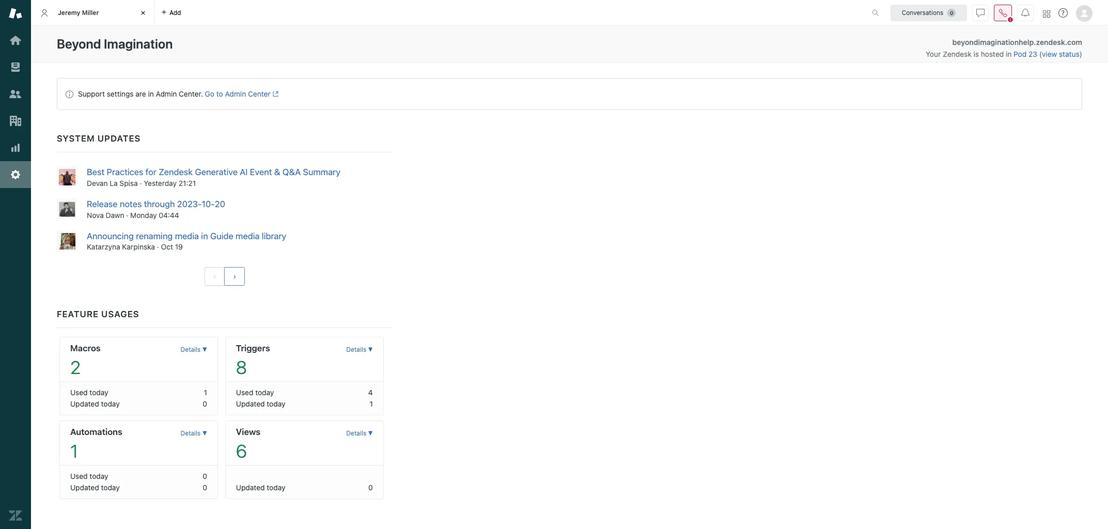 Task type: locate. For each thing, give the bounding box(es) containing it.
in left pod
[[1006, 50, 1012, 58]]

0 horizontal spatial in
[[148, 89, 154, 98]]

beyondimaginationhelp
[[953, 38, 1034, 47]]

admin image
[[9, 168, 22, 181]]

1 vertical spatial 1
[[370, 400, 373, 408]]

practices
[[107, 167, 143, 177]]

›
[[233, 273, 236, 281]]

automations 1
[[70, 427, 122, 462]]

are
[[136, 89, 146, 98]]

updated today up the automations
[[70, 400, 120, 408]]

in
[[1006, 50, 1012, 58], [148, 89, 154, 98], [201, 231, 208, 241]]

in right are
[[148, 89, 154, 98]]

through
[[144, 199, 175, 209]]

6
[[236, 440, 247, 462]]

▼ for 6
[[368, 430, 373, 437]]

today
[[90, 388, 108, 397], [255, 388, 274, 397], [101, 400, 120, 408], [267, 400, 286, 408], [90, 472, 108, 481], [101, 483, 120, 492], [267, 483, 286, 492]]

used today for 2
[[70, 388, 108, 397]]

for
[[146, 167, 156, 177]]

▼ down 4
[[368, 430, 373, 437]]

zendesk up yesterday 21:21
[[159, 167, 193, 177]]

updated today down 6
[[236, 483, 286, 492]]

10-
[[202, 199, 215, 209]]

updated for 8
[[236, 400, 265, 408]]

katarzyna karpinska
[[87, 243, 155, 251]]

used down 2
[[70, 388, 88, 397]]

details ▼ for 8
[[346, 346, 373, 354]]

view status link
[[1042, 50, 1080, 58]]

20
[[215, 199, 225, 209]]

to
[[216, 89, 223, 98]]

go to admin center
[[205, 89, 271, 98]]

zendesk inside beyondimaginationhelp .zendesk.com your zendesk is hosted in pod 23 ( view status )
[[943, 50, 972, 58]]

go to admin center link
[[205, 89, 279, 98]]

conversations button
[[891, 4, 967, 21]]

2 vertical spatial in
[[201, 231, 208, 241]]

admin left center.
[[156, 89, 177, 98]]

1 vertical spatial zendesk
[[159, 167, 193, 177]]

1 horizontal spatial 1
[[204, 388, 207, 397]]

media up '19'
[[175, 231, 199, 241]]

1
[[204, 388, 207, 397], [370, 400, 373, 408], [70, 440, 78, 462]]

0 vertical spatial zendesk
[[943, 50, 972, 58]]

1 horizontal spatial admin
[[225, 89, 246, 98]]

23
[[1029, 50, 1038, 58]]

)
[[1080, 50, 1083, 58]]

details ▼
[[181, 346, 207, 354], [346, 346, 373, 354], [181, 430, 207, 437], [346, 430, 373, 437]]

support settings are in admin center.
[[78, 89, 203, 98]]

updated up views on the bottom of the page
[[236, 400, 265, 408]]

media right guide
[[236, 231, 260, 241]]

0 vertical spatial 1
[[204, 388, 207, 397]]

updated today for 1
[[70, 483, 120, 492]]

center
[[248, 89, 271, 98]]

yesterday 21:21
[[144, 179, 196, 187]]

renaming
[[136, 231, 173, 241]]

support
[[78, 89, 105, 98]]

1 horizontal spatial media
[[236, 231, 260, 241]]

(opens in a new tab) image
[[271, 91, 279, 97]]

best practices for zendesk generative ai event & q&a summary
[[87, 167, 341, 177]]

add
[[170, 9, 181, 16]]

system
[[57, 133, 95, 144]]

admin right to at the top of page
[[225, 89, 246, 98]]

2 admin from the left
[[225, 89, 246, 98]]

macros
[[70, 343, 101, 354]]

used today down 2
[[70, 388, 108, 397]]

used today down 8
[[236, 388, 274, 397]]

generative
[[195, 167, 238, 177]]

2 horizontal spatial 1
[[370, 400, 373, 408]]

center.
[[179, 89, 203, 98]]

details ▼ for 6
[[346, 430, 373, 437]]

zendesk for generative
[[159, 167, 193, 177]]

4
[[368, 388, 373, 397]]

in inside status
[[148, 89, 154, 98]]

▼ left views on the bottom of the page
[[202, 430, 207, 437]]

system updates
[[57, 133, 141, 144]]

0 for 1
[[203, 483, 207, 492]]

updated today down the 'automations 1'
[[70, 483, 120, 492]]

‹ button
[[204, 267, 225, 286]]

nova dawn
[[87, 211, 124, 219]]

summary
[[303, 167, 341, 177]]

2 horizontal spatial in
[[1006, 50, 1012, 58]]

1 inside the 'automations 1'
[[70, 440, 78, 462]]

used today
[[70, 388, 108, 397], [236, 388, 274, 397], [70, 472, 108, 481]]

updated for 2
[[70, 400, 99, 408]]

triggers
[[236, 343, 270, 354]]

notes
[[120, 199, 142, 209]]

usages
[[101, 309, 139, 320]]

used down the 'automations 1'
[[70, 472, 88, 481]]

1 media from the left
[[175, 231, 199, 241]]

devan
[[87, 179, 108, 187]]

views image
[[9, 60, 22, 74]]

▼ left triggers
[[202, 346, 207, 354]]

0 for 6
[[369, 483, 373, 492]]

feature usages
[[57, 309, 139, 320]]

used for 8
[[236, 388, 253, 397]]

add button
[[155, 0, 187, 25]]

admin
[[156, 89, 177, 98], [225, 89, 246, 98]]

▼
[[202, 346, 207, 354], [368, 346, 373, 354], [202, 430, 207, 437], [368, 430, 373, 437]]

la
[[110, 179, 118, 187]]

monday
[[130, 211, 157, 219]]

0 horizontal spatial 1
[[70, 440, 78, 462]]

1 for updated today
[[370, 400, 373, 408]]

jeremy miller
[[58, 9, 99, 16]]

updated
[[70, 400, 99, 408], [236, 400, 265, 408], [70, 483, 99, 492], [236, 483, 265, 492]]

0 for 2
[[203, 400, 207, 408]]

katarzyna
[[87, 243, 120, 251]]

updated down the 'automations 1'
[[70, 483, 99, 492]]

status
[[57, 78, 1083, 110]]

in for support settings are in admin center.
[[148, 89, 154, 98]]

conversations
[[902, 9, 944, 16]]

details for 8
[[346, 346, 367, 354]]

media
[[175, 231, 199, 241], [236, 231, 260, 241]]

2 vertical spatial 1
[[70, 440, 78, 462]]

updated down 6
[[236, 483, 265, 492]]

is
[[974, 50, 979, 58]]

0
[[203, 400, 207, 408], [203, 472, 207, 481], [203, 483, 207, 492], [369, 483, 373, 492]]

updated today up views on the bottom of the page
[[236, 400, 286, 408]]

used
[[70, 388, 88, 397], [236, 388, 253, 397], [70, 472, 88, 481]]

miller
[[82, 9, 99, 16]]

1 horizontal spatial zendesk
[[943, 50, 972, 58]]

1 horizontal spatial in
[[201, 231, 208, 241]]

2
[[70, 357, 81, 378]]

zendesk
[[943, 50, 972, 58], [159, 167, 193, 177]]

automations
[[70, 427, 122, 437]]

0 horizontal spatial zendesk
[[159, 167, 193, 177]]

used down 8
[[236, 388, 253, 397]]

macros 2
[[70, 343, 101, 378]]

views 6
[[236, 427, 261, 462]]

0 horizontal spatial admin
[[156, 89, 177, 98]]

customers image
[[9, 87, 22, 101]]

details ▼ for 1
[[181, 430, 207, 437]]

‹
[[213, 273, 216, 281]]

0 vertical spatial in
[[1006, 50, 1012, 58]]

devan la spisa
[[87, 179, 138, 187]]

details ▼ for 2
[[181, 346, 207, 354]]

used today for 1
[[70, 472, 108, 481]]

0 horizontal spatial media
[[175, 231, 199, 241]]

(
[[1040, 50, 1042, 58]]

zendesk left is
[[943, 50, 972, 58]]

in left guide
[[201, 231, 208, 241]]

details for 6
[[346, 430, 367, 437]]

used today down the 'automations 1'
[[70, 472, 108, 481]]

zendesk products image
[[1043, 10, 1051, 17]]

updated up the automations
[[70, 400, 99, 408]]

updated for 6
[[236, 483, 265, 492]]

1 vertical spatial in
[[148, 89, 154, 98]]

1 admin from the left
[[156, 89, 177, 98]]

19
[[175, 243, 183, 251]]

▼ up 4
[[368, 346, 373, 354]]

imagination
[[104, 36, 173, 51]]

view
[[1042, 50, 1058, 58]]



Task type: describe. For each thing, give the bounding box(es) containing it.
▼ for 8
[[368, 346, 373, 354]]

monday 04:44
[[130, 211, 179, 219]]

triggers 8
[[236, 343, 270, 378]]

feature
[[57, 309, 99, 320]]

.zendesk.com
[[1034, 38, 1083, 47]]

release
[[87, 199, 118, 209]]

beyond imagination
[[57, 36, 173, 51]]

zendesk image
[[9, 509, 22, 522]]

1 for used today
[[204, 388, 207, 397]]

button displays agent's chat status as invisible. image
[[977, 9, 985, 17]]

&
[[274, 167, 280, 177]]

▼ for 1
[[202, 430, 207, 437]]

jeremy miller tab
[[31, 0, 155, 26]]

best
[[87, 167, 104, 177]]

library
[[262, 231, 286, 241]]

announcing renaming media in guide media library
[[87, 231, 286, 241]]

ai
[[240, 167, 248, 177]]

spisa
[[120, 179, 138, 187]]

tabs tab list
[[31, 0, 862, 26]]

2023-
[[177, 199, 202, 209]]

jeremy
[[58, 9, 80, 16]]

oct
[[161, 243, 173, 251]]

details for 2
[[181, 346, 201, 354]]

2 media from the left
[[236, 231, 260, 241]]

views
[[236, 427, 261, 437]]

updated today for 2
[[70, 400, 120, 408]]

used for 1
[[70, 472, 88, 481]]

release notes through 2023-10-20
[[87, 199, 225, 209]]

updated today for 6
[[236, 483, 286, 492]]

yesterday
[[144, 179, 177, 187]]

in inside beyondimaginationhelp .zendesk.com your zendesk is hosted in pod 23 ( view status )
[[1006, 50, 1012, 58]]

close image
[[138, 8, 148, 18]]

your
[[926, 50, 941, 58]]

updates
[[98, 133, 141, 144]]

organizations image
[[9, 114, 22, 128]]

guide
[[210, 231, 233, 241]]

nova
[[87, 211, 104, 219]]

announcing
[[87, 231, 134, 241]]

status containing support settings are in admin center.
[[57, 78, 1083, 110]]

beyondimaginationhelp .zendesk.com your zendesk is hosted in pod 23 ( view status )
[[926, 38, 1083, 58]]

status
[[1059, 50, 1080, 58]]

hosted
[[981, 50, 1004, 58]]

settings
[[107, 89, 134, 98]]

pod
[[1014, 50, 1027, 58]]

dawn
[[106, 211, 124, 219]]

in for announcing renaming media in guide media library
[[201, 231, 208, 241]]

zendesk for is
[[943, 50, 972, 58]]

beyond
[[57, 36, 101, 51]]

updated today for 8
[[236, 400, 286, 408]]

get started image
[[9, 34, 22, 47]]

event
[[250, 167, 272, 177]]

pod 23 link
[[1014, 50, 1040, 58]]

04:44
[[159, 211, 179, 219]]

used today for 8
[[236, 388, 274, 397]]

21:21
[[179, 179, 196, 187]]

oct 19
[[161, 243, 183, 251]]

go
[[205, 89, 214, 98]]

updated for 1
[[70, 483, 99, 492]]

notifications image
[[1022, 9, 1030, 17]]

▼ for 2
[[202, 346, 207, 354]]

used for 2
[[70, 388, 88, 397]]

get help image
[[1059, 8, 1068, 18]]

q&a
[[283, 167, 301, 177]]

details for 1
[[181, 430, 201, 437]]

karpinska
[[122, 243, 155, 251]]

main element
[[0, 0, 31, 529]]

reporting image
[[9, 141, 22, 155]]

8
[[236, 357, 247, 378]]

zendesk support image
[[9, 7, 22, 20]]

› button
[[224, 267, 245, 286]]



Task type: vqa. For each thing, say whether or not it's contained in the screenshot.
Center
yes



